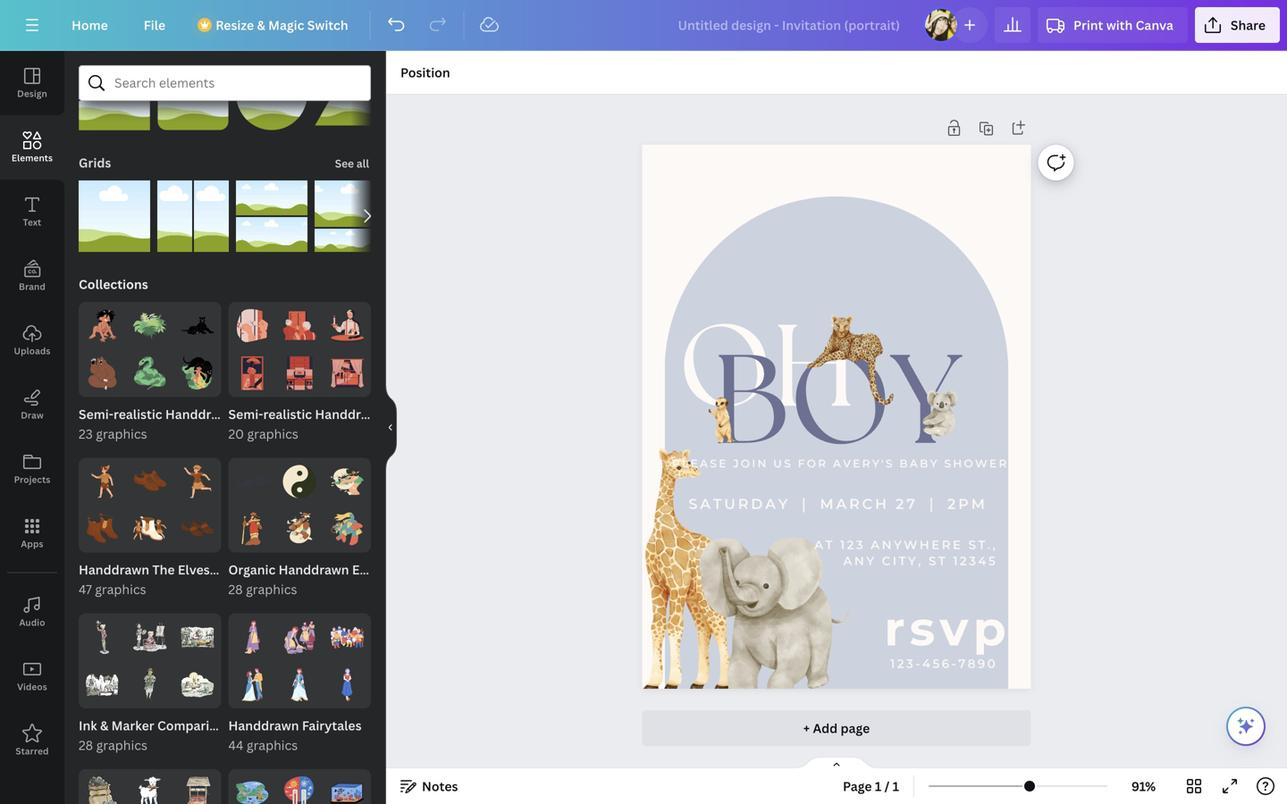 Task type: locate. For each thing, give the bounding box(es) containing it.
brand
[[19, 281, 46, 293]]

page
[[841, 720, 870, 737]]

27
[[896, 495, 918, 513]]

realistic for 20 graphics
[[263, 406, 312, 423]]

handdrawn cinderella in a beautiful blue gown image
[[283, 669, 316, 702]]

page
[[843, 778, 872, 795]]

please
[[672, 457, 728, 471]]

semi-realistic handdrawn the monkey's paw button
[[228, 404, 499, 424]]

oh
[[678, 302, 856, 433]]

0 vertical spatial the
[[389, 406, 411, 423]]

20
[[228, 425, 244, 442]]

1 horizontal spatial semi-
[[228, 406, 263, 423]]

handdrawn up 44
[[228, 717, 299, 734]]

saturday │ march 27 │ 2pm
[[689, 495, 987, 513]]

apps
[[21, 538, 43, 550]]

semi- up 23
[[79, 406, 114, 423]]

canva assistant image
[[1235, 716, 1257, 737]]

handdrawn up 47
[[79, 562, 149, 579]]

semi-realistic handdrawn the monkey's paw 20 graphics
[[228, 406, 499, 442]]

group left circle frame image
[[157, 59, 229, 131]]

+ add page button
[[642, 711, 1031, 746]]

handdrawn inside handdrawn fairytales 44 graphics
[[228, 717, 299, 734]]

starred button
[[0, 709, 64, 773]]

elves
[[178, 562, 210, 579]]

graphics down the on the left bottom of the page
[[246, 581, 297, 598]]

realistic down exotic artifacts "image" in the top left of the page
[[263, 406, 312, 423]]

28 graphics
[[228, 581, 297, 598], [79, 737, 147, 754]]

handdrawn up 20
[[165, 406, 236, 423]]

the
[[389, 406, 411, 423], [152, 562, 175, 579]]

graphics inside the semi-realistic handdrawn "the jungle book" 23 graphics
[[96, 425, 147, 442]]

group down resize & magic switch button
[[236, 59, 308, 131]]

0 vertical spatial 28
[[228, 581, 243, 598]]

graphics down jungle in the bottom left of the page
[[247, 425, 298, 442]]

handdrawn fairytales 44 graphics
[[228, 717, 362, 754]]

1 vertical spatial the
[[152, 562, 175, 579]]

handdrawn cinderella and prince charming dancing image
[[236, 669, 269, 702]]

file button
[[129, 7, 180, 43]]

1 realistic from the left
[[114, 406, 162, 423]]

realistic inside semi-realistic handdrawn the monkey's paw 20 graphics
[[263, 406, 312, 423]]

exotic artifacts image
[[283, 357, 316, 390]]

2 realistic from the left
[[263, 406, 312, 423]]

kaa image
[[133, 357, 167, 390]]

Search elements search field
[[114, 66, 335, 100]]

2 group from the left
[[157, 59, 229, 131]]

semi-
[[79, 406, 114, 423], [228, 406, 263, 423]]

grids button
[[77, 145, 113, 181]]

1 horizontal spatial 28 graphics
[[228, 581, 297, 598]]

28 graphics up handdrawn ink and marker black wool image
[[79, 737, 147, 754]]

123-
[[891, 657, 922, 671]]

Design title text field
[[664, 7, 916, 43]]

graphics right 47
[[95, 581, 146, 598]]

realistic
[[114, 406, 162, 423], [263, 406, 312, 423]]

0 horizontal spatial semi-
[[79, 406, 114, 423]]

1 semi- from the left
[[79, 406, 114, 423]]

28 down and
[[228, 581, 243, 598]]

mysterious man image
[[236, 357, 269, 390]]

0 horizontal spatial the
[[152, 562, 175, 579]]

baby
[[900, 457, 939, 471]]

text
[[23, 216, 41, 228]]

old medical instruments image
[[181, 669, 214, 702]]

group
[[79, 59, 150, 131], [157, 59, 229, 131], [236, 59, 308, 131], [315, 59, 386, 131]]

design
[[17, 88, 47, 100]]

semi- inside the semi-realistic handdrawn "the jungle book" 23 graphics
[[79, 406, 114, 423]]

0 horizontal spatial │
[[797, 495, 814, 513]]

handdrawn ink and marker lamb image
[[133, 777, 167, 805]]

laboratory image
[[86, 669, 119, 702]]

draw button
[[0, 373, 64, 437]]

0 horizontal spatial realistic
[[114, 406, 162, 423]]

young man image
[[86, 621, 119, 654]]

see all button
[[333, 145, 371, 181]]

│
[[797, 495, 814, 513], [924, 495, 941, 513]]

/
[[885, 778, 890, 795]]

graphics right 23
[[96, 425, 147, 442]]

1 horizontal spatial 1
[[893, 778, 899, 795]]

organic handdrawn atum emerging from cosmic egg image
[[283, 513, 316, 546]]

untitled media image
[[181, 465, 214, 498], [86, 513, 119, 546], [181, 513, 214, 546]]

circle frame image
[[236, 59, 308, 131]]

graphics inside semi-realistic handdrawn the monkey's paw 20 graphics
[[247, 425, 298, 442]]

the left monkey's
[[389, 406, 411, 423]]

untitled media image up elves
[[181, 513, 214, 546]]

semi- up 20
[[228, 406, 263, 423]]

handdrawn ink and marker black wool image
[[86, 777, 119, 805]]

untitled media image up handdrawn the elves and the shoemaker button
[[133, 513, 167, 546]]

│ right 27
[[924, 495, 941, 513]]

28 for organic handdrawn tefnut icon
[[228, 581, 243, 598]]

91% button
[[1115, 772, 1173, 801]]

apps button
[[0, 501, 64, 566]]

avery's
[[833, 457, 895, 471]]

graphics down handdrawn fairytales button
[[247, 737, 298, 754]]

2 1 from the left
[[893, 778, 899, 795]]

book"
[[315, 406, 352, 423]]

1 left the /
[[875, 778, 882, 795]]

handdrawn inside semi-realistic handdrawn the monkey's paw 20 graphics
[[315, 406, 386, 423]]

2 semi- from the left
[[228, 406, 263, 423]]

1 right the /
[[893, 778, 899, 795]]

projects button
[[0, 437, 64, 501]]

group up see all button
[[315, 59, 386, 131]]

0 horizontal spatial 28 graphics
[[79, 737, 147, 754]]

semi- inside semi-realistic handdrawn the monkey's paw 20 graphics
[[228, 406, 263, 423]]

│ down for
[[797, 495, 814, 513]]

elements button
[[0, 115, 64, 180]]

brand button
[[0, 244, 64, 308]]

the left elves
[[152, 562, 175, 579]]

28 up handdrawn ink and marker black wool image
[[79, 737, 93, 754]]

0 vertical spatial 28 graphics
[[228, 581, 297, 598]]

realistic inside the semi-realistic handdrawn "the jungle book" 23 graphics
[[114, 406, 162, 423]]

28
[[228, 581, 243, 598], [79, 737, 93, 754]]

hide image
[[385, 385, 397, 471]]

handdrawn ink and marker well image
[[181, 777, 214, 805]]

scientist and his creation image
[[181, 621, 214, 654]]

strong knocks on the door image
[[283, 309, 316, 343]]

0 horizontal spatial 1
[[875, 778, 882, 795]]

graphics
[[96, 425, 147, 442], [247, 425, 298, 442], [95, 581, 146, 598], [246, 581, 297, 598], [96, 737, 147, 754], [247, 737, 298, 754]]

flat graphic biodiverse ecosystem image
[[236, 777, 269, 805]]

triangle up frame image
[[315, 59, 386, 131]]

untitled media image down 23
[[86, 465, 119, 498]]

graphics inside handdrawn the elves and the shoemaker 47 graphics
[[95, 581, 146, 598]]

1 vertical spatial 28
[[79, 737, 93, 754]]

the inside handdrawn the elves and the shoemaker 47 graphics
[[152, 562, 175, 579]]

print with canva button
[[1038, 7, 1188, 43]]

91%
[[1132, 778, 1156, 795]]

group up grids button
[[79, 59, 150, 131]]

28 graphics down the on the left bottom of the page
[[228, 581, 297, 598]]

videos button
[[0, 645, 64, 709]]

realistic down kaa image
[[114, 406, 162, 423]]

2 │ from the left
[[924, 495, 941, 513]]

0 horizontal spatial 28
[[79, 737, 93, 754]]

collections
[[79, 276, 148, 293]]

1 horizontal spatial 28
[[228, 581, 243, 598]]

at 123 anywhere st., any city, st 12345
[[814, 538, 998, 568]]

12345
[[953, 554, 998, 568]]

1 horizontal spatial realistic
[[263, 406, 312, 423]]

1 horizontal spatial │
[[924, 495, 941, 513]]

+ add page
[[803, 720, 870, 737]]

untitled media image left organic handdrawn wind image
[[181, 465, 214, 498]]

finding the monkey paw image
[[331, 309, 364, 343]]

organic handdrawn tefnut image
[[236, 513, 269, 546]]

&
[[257, 17, 265, 34]]

handdrawn the elves and the shoemaker button
[[79, 560, 330, 580]]

rounded square frame image
[[157, 59, 229, 131]]

handdrawn cinderella cleaning with stepsisters watching image
[[283, 621, 316, 654]]

handdrawn down frosted window image
[[315, 406, 386, 423]]

123-456-7890
[[891, 657, 998, 671]]

creature image
[[133, 669, 167, 702]]

handdrawn snow white image
[[331, 669, 364, 702]]

organic handdrawn qilin image
[[331, 513, 364, 546]]

notes button
[[393, 772, 465, 801]]

boy
[[713, 330, 961, 472]]

projects
[[14, 474, 50, 486]]

starred
[[16, 746, 49, 758]]

handdrawn seven dwarves image
[[331, 621, 364, 654]]

untitled media image
[[86, 465, 119, 498], [133, 465, 167, 498], [133, 513, 167, 546]]

1
[[875, 778, 882, 795], [893, 778, 899, 795]]

organic handdrawn pangu striking cosmic egg image
[[331, 465, 364, 498]]

see
[[335, 156, 354, 171]]

1 horizontal spatial the
[[389, 406, 411, 423]]

1 vertical spatial 28 graphics
[[79, 737, 147, 754]]

and
[[213, 562, 236, 579]]

side panel tab list
[[0, 51, 64, 773]]



Task type: vqa. For each thing, say whether or not it's contained in the screenshot.
Formatika inside the Tablet Prototype Wallpaper Tablet Prototype (Landscape) by Formatika St
no



Task type: describe. For each thing, give the bounding box(es) containing it.
untitled media image down the semi-realistic handdrawn "the jungle book" 23 graphics
[[133, 465, 167, 498]]

all
[[357, 156, 369, 171]]

uploads
[[14, 345, 51, 357]]

7890
[[958, 657, 998, 671]]

semi-realistic handdrawn "the jungle book" 23 graphics
[[79, 406, 352, 442]]

the
[[239, 562, 259, 579]]

for
[[798, 457, 828, 471]]

print with canva
[[1074, 17, 1174, 34]]

fairytales
[[302, 717, 362, 734]]

flat graphic aquarium image
[[331, 777, 364, 805]]

28 for laboratory icon
[[79, 737, 93, 754]]

square frame image
[[79, 59, 150, 131]]

main menu bar
[[0, 0, 1287, 51]]

grids
[[79, 154, 111, 171]]

23
[[79, 425, 93, 442]]

notes
[[422, 778, 458, 795]]

home
[[72, 17, 108, 34]]

elements
[[12, 152, 53, 164]]

march
[[820, 495, 889, 513]]

join
[[733, 457, 768, 471]]

the inside semi-realistic handdrawn the monkey's paw 20 graphics
[[389, 406, 411, 423]]

anywhere
[[871, 538, 963, 552]]

47
[[79, 581, 92, 598]]

graphics inside handdrawn fairytales 44 graphics
[[247, 737, 298, 754]]

magic
[[268, 17, 304, 34]]

videos
[[17, 681, 47, 693]]

paw
[[475, 406, 499, 423]]

mowgli image
[[86, 309, 119, 343]]

handdrawn inside handdrawn the elves and the shoemaker 47 graphics
[[79, 562, 149, 579]]

resize & magic switch
[[216, 17, 348, 34]]

frosted window image
[[331, 357, 364, 390]]

jungle
[[271, 406, 312, 423]]

man posing for a painting image
[[133, 621, 167, 654]]

baloo image
[[86, 357, 119, 390]]

1 1 from the left
[[875, 778, 882, 795]]

bagheera image
[[181, 309, 214, 343]]

canva
[[1136, 17, 1174, 34]]

audio button
[[0, 580, 64, 645]]

resize
[[216, 17, 254, 34]]

shoemaker
[[262, 562, 330, 579]]

1 group from the left
[[79, 59, 150, 131]]

position button
[[393, 58, 457, 87]]

jungle foliage image
[[133, 309, 167, 343]]

uploads button
[[0, 308, 64, 373]]

file
[[144, 17, 166, 34]]

saturday
[[689, 495, 790, 513]]

2pm
[[948, 495, 987, 513]]

flat graphic opposing temperatures image
[[283, 777, 316, 805]]

semi- for 20
[[228, 406, 263, 423]]

print
[[1074, 17, 1103, 34]]

any
[[843, 554, 876, 568]]

organic handdrawn wind image
[[236, 465, 269, 498]]

handdrawn fairytales button
[[228, 716, 371, 736]]

knocking on door image
[[236, 309, 269, 343]]

+
[[803, 720, 810, 737]]

resize & magic switch button
[[187, 7, 363, 43]]

123
[[840, 538, 865, 552]]

"the
[[239, 406, 268, 423]]

text button
[[0, 180, 64, 244]]

realistic for 23 graphics
[[114, 406, 162, 423]]

city,
[[882, 554, 923, 568]]

at
[[814, 538, 835, 552]]

add
[[813, 720, 838, 737]]

share button
[[1195, 7, 1280, 43]]

3 group from the left
[[236, 59, 308, 131]]

handdrawn cinderella holding a broom and a pail image
[[236, 621, 269, 654]]

organic handdrawn yin yang image
[[283, 465, 316, 498]]

meeting bagheera image
[[181, 357, 214, 390]]

shower
[[944, 457, 1009, 471]]

st.,
[[969, 538, 998, 552]]

switch
[[307, 17, 348, 34]]

1 │ from the left
[[797, 495, 814, 513]]

4 group from the left
[[315, 59, 386, 131]]

page 1 / 1
[[843, 778, 899, 795]]

semi- for 23
[[79, 406, 114, 423]]

44
[[228, 737, 244, 754]]

handdrawn inside the semi-realistic handdrawn "the jungle book" 23 graphics
[[165, 406, 236, 423]]

draw
[[21, 409, 44, 421]]

with
[[1106, 17, 1133, 34]]

456-
[[922, 657, 958, 671]]

monkey's
[[414, 406, 472, 423]]

rsvp
[[884, 600, 1011, 658]]

us
[[773, 457, 793, 471]]

share
[[1231, 17, 1266, 34]]

please join us for avery's baby shower
[[672, 457, 1009, 471]]

audio
[[19, 617, 45, 629]]

28 graphics for organic handdrawn tefnut icon
[[228, 581, 297, 598]]

st
[[929, 554, 948, 568]]

semi-realistic handdrawn "the jungle book" button
[[79, 404, 352, 424]]

handdrawn the elves and the shoemaker 47 graphics
[[79, 562, 330, 598]]

design button
[[0, 51, 64, 115]]

graphics up handdrawn ink and marker black wool image
[[96, 737, 147, 754]]

show pages image
[[794, 756, 880, 771]]

position
[[400, 64, 450, 81]]

see all
[[335, 156, 369, 171]]

28 graphics for laboratory icon
[[79, 737, 147, 754]]

untitled media image up 47
[[86, 513, 119, 546]]



